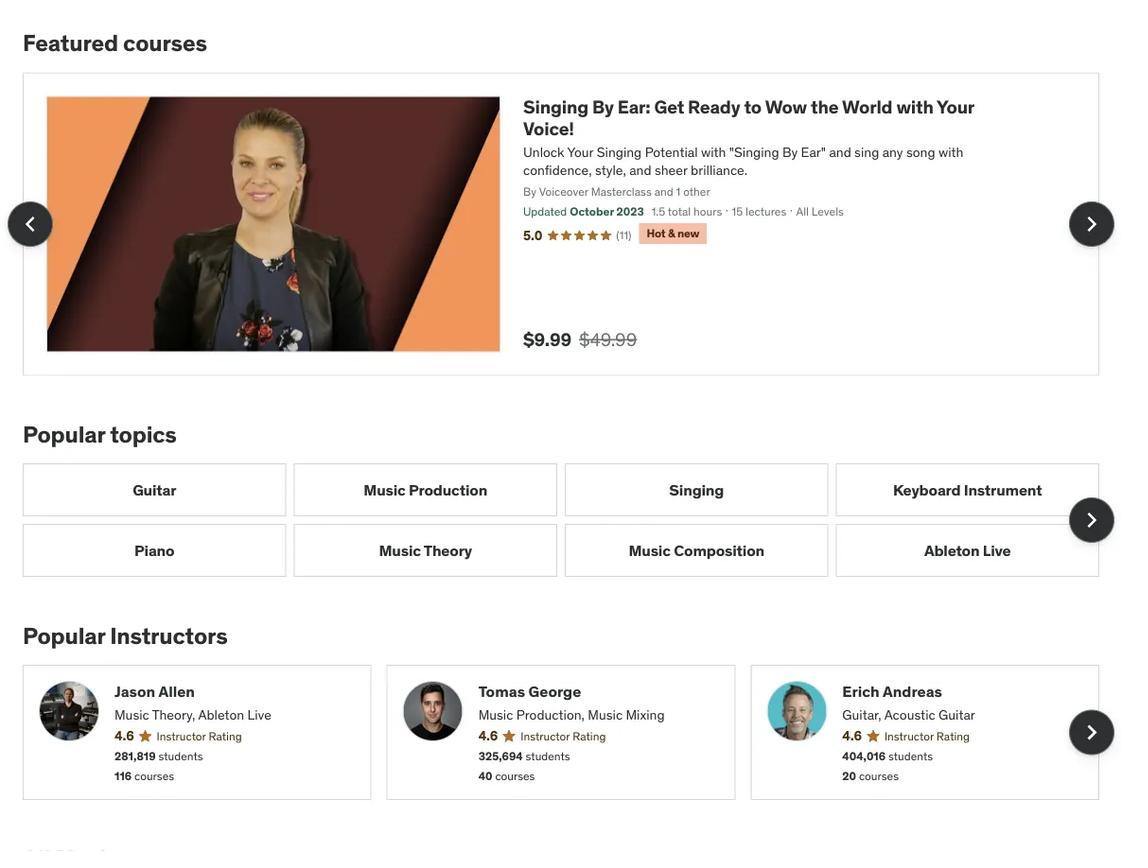 Task type: locate. For each thing, give the bounding box(es) containing it.
guitar
[[133, 480, 176, 500], [939, 707, 976, 724]]

guitar,
[[843, 707, 882, 724]]

production
[[409, 480, 488, 500]]

0 vertical spatial live
[[983, 541, 1011, 560]]

any
[[883, 143, 903, 160]]

students inside 404,016 students 20 courses
[[889, 749, 933, 764]]

3 rating from the left
[[937, 730, 970, 744]]

keyboard instrument
[[893, 480, 1042, 500]]

courses right the featured
[[123, 29, 207, 57]]

1 horizontal spatial live
[[983, 541, 1011, 560]]

rating for allen
[[209, 730, 242, 744]]

all levels
[[796, 204, 844, 219]]

carousel element containing singing by ear: get ready to wow the world with your voice!
[[8, 72, 1115, 376]]

your
[[937, 95, 975, 118], [567, 143, 594, 160]]

courses inside 281,819 students 116 courses
[[134, 769, 174, 784]]

instructor for george
[[521, 730, 570, 744]]

4.6 down the guitar,
[[843, 728, 862, 745]]

0 horizontal spatial your
[[567, 143, 594, 160]]

courses
[[123, 29, 207, 57], [134, 769, 174, 784], [495, 769, 535, 784], [859, 769, 899, 784]]

1 instructor rating from the left
[[157, 730, 242, 744]]

live inside jason allen music theory, ableton live
[[247, 707, 272, 724]]

instructor rating for george
[[521, 730, 606, 744]]

0 horizontal spatial ableton
[[198, 707, 244, 724]]

music left theory
[[379, 541, 421, 560]]

by up updated
[[523, 184, 537, 199]]

4.6 up 281,819
[[115, 728, 134, 745]]

guitar inside erich andreas guitar, acoustic guitar
[[939, 707, 976, 724]]

singing for singing by ear: get ready to wow the world with your voice! unlock your singing potential with "singing by ear" and sing any song with confidence, style, and sheer brilliance. by voiceover masterclass and 1 other
[[523, 95, 589, 118]]

with up song
[[897, 95, 934, 118]]

courses down 404,016
[[859, 769, 899, 784]]

carousel element containing jason allen
[[23, 665, 1115, 800]]

0 vertical spatial next image
[[1077, 209, 1107, 239]]

1 vertical spatial singing
[[597, 143, 642, 160]]

instructors
[[110, 622, 228, 650]]

song
[[907, 143, 936, 160]]

students down theory,
[[159, 749, 203, 764]]

students down production,
[[526, 749, 570, 764]]

previous image
[[15, 209, 45, 239]]

singing up 'unlock'
[[523, 95, 589, 118]]

ableton inside jason allen music theory, ableton live
[[198, 707, 244, 724]]

0 horizontal spatial live
[[247, 707, 272, 724]]

1 instructor from the left
[[157, 730, 206, 744]]

and
[[829, 143, 852, 160], [630, 162, 652, 179], [655, 184, 674, 199]]

popular instructors element
[[23, 622, 1115, 800]]

levels
[[812, 204, 844, 219]]

instructor down production,
[[521, 730, 570, 744]]

music production link
[[294, 464, 557, 517]]

2 horizontal spatial and
[[829, 143, 852, 160]]

live down instrument
[[983, 541, 1011, 560]]

1 horizontal spatial and
[[655, 184, 674, 199]]

1 horizontal spatial 4.6
[[479, 728, 498, 745]]

instructor for andreas
[[885, 730, 934, 744]]

3 4.6 from the left
[[843, 728, 862, 745]]

carousel element containing guitar
[[23, 464, 1115, 577]]

your right the world
[[937, 95, 975, 118]]

rating down tomas george music production, music mixing
[[573, 730, 606, 744]]

rating for george
[[573, 730, 606, 744]]

1 vertical spatial and
[[630, 162, 652, 179]]

ableton live link
[[836, 524, 1100, 577]]

singing link
[[565, 464, 829, 517]]

1 4.6 from the left
[[115, 728, 134, 745]]

and left the 1
[[655, 184, 674, 199]]

1 students from the left
[[159, 749, 203, 764]]

new
[[678, 226, 700, 241]]

1 horizontal spatial your
[[937, 95, 975, 118]]

ableton down jason allen 'link'
[[198, 707, 244, 724]]

instructor rating down theory,
[[157, 730, 242, 744]]

0 vertical spatial popular
[[23, 421, 105, 449]]

1 vertical spatial carousel element
[[23, 464, 1115, 577]]

1 horizontal spatial singing
[[597, 143, 642, 160]]

0 vertical spatial carousel element
[[8, 72, 1115, 376]]

acoustic
[[885, 707, 936, 724]]

rating down jason allen 'link'
[[209, 730, 242, 744]]

15 lectures
[[732, 204, 787, 219]]

2 vertical spatial and
[[655, 184, 674, 199]]

1 vertical spatial live
[[247, 707, 272, 724]]

carousel element
[[8, 72, 1115, 376], [23, 464, 1115, 577], [23, 665, 1115, 800]]

2023
[[617, 204, 644, 219]]

voiceover
[[539, 184, 588, 199]]

2 horizontal spatial instructor rating
[[885, 730, 970, 744]]

1 popular from the top
[[23, 421, 105, 449]]

instructor
[[157, 730, 206, 744], [521, 730, 570, 744], [885, 730, 934, 744]]

0 horizontal spatial rating
[[209, 730, 242, 744]]

4.6 up 325,694
[[479, 728, 498, 745]]

&
[[668, 226, 675, 241]]

ear:
[[618, 95, 651, 118]]

2 horizontal spatial 4.6
[[843, 728, 862, 745]]

october
[[570, 204, 614, 219]]

3 students from the left
[[889, 749, 933, 764]]

0 horizontal spatial with
[[701, 143, 726, 160]]

by
[[592, 95, 614, 118], [783, 143, 798, 160], [523, 184, 537, 199]]

2 horizontal spatial singing
[[669, 480, 724, 500]]

students inside 281,819 students 116 courses
[[159, 749, 203, 764]]

1 rating from the left
[[209, 730, 242, 744]]

0 vertical spatial ableton
[[925, 541, 980, 560]]

courses inside 325,694 students 40 courses
[[495, 769, 535, 784]]

by left ear" at the top right of the page
[[783, 143, 798, 160]]

voice!
[[523, 117, 574, 139]]

15
[[732, 204, 743, 219]]

jason
[[115, 682, 155, 701]]

2 horizontal spatial by
[[783, 143, 798, 160]]

instructor rating down acoustic
[[885, 730, 970, 744]]

$9.99
[[523, 328, 572, 351]]

students for andreas
[[889, 749, 933, 764]]

mixing
[[626, 707, 665, 724]]

featured courses
[[23, 29, 207, 57]]

ready
[[688, 95, 741, 118]]

topics
[[110, 421, 177, 449]]

1 horizontal spatial rating
[[573, 730, 606, 744]]

2 popular from the top
[[23, 622, 105, 650]]

1 vertical spatial popular
[[23, 622, 105, 650]]

music composition
[[629, 541, 765, 560]]

0 horizontal spatial instructor rating
[[157, 730, 242, 744]]

students inside 325,694 students 40 courses
[[526, 749, 570, 764]]

0 horizontal spatial 4.6
[[115, 728, 134, 745]]

instructor rating down production,
[[521, 730, 606, 744]]

4.6
[[115, 728, 134, 745], [479, 728, 498, 745], [843, 728, 862, 745]]

carousel element for popular instructors
[[23, 665, 1115, 800]]

instructor for allen
[[157, 730, 206, 744]]

1 vertical spatial ableton
[[198, 707, 244, 724]]

courses for erich
[[859, 769, 899, 784]]

404,016
[[843, 749, 886, 764]]

with
[[897, 95, 934, 118], [701, 143, 726, 160], [939, 143, 964, 160]]

sheer
[[655, 162, 688, 179]]

total
[[668, 204, 691, 219]]

2 horizontal spatial instructor
[[885, 730, 934, 744]]

guitar down topics
[[133, 480, 176, 500]]

other
[[683, 184, 710, 199]]

guitar link
[[23, 464, 286, 517]]

4.6 for jason allen
[[115, 728, 134, 745]]

2 rating from the left
[[573, 730, 606, 744]]

singing by ear: get ready to wow the world with your voice! unlock your singing potential with "singing by ear" and sing any song with confidence, style, and sheer brilliance. by voiceover masterclass and 1 other
[[523, 95, 975, 199]]

music down "jason"
[[115, 707, 149, 724]]

0 horizontal spatial guitar
[[133, 480, 176, 500]]

rating down erich andreas link
[[937, 730, 970, 744]]

1 horizontal spatial by
[[592, 95, 614, 118]]

2 next image from the top
[[1077, 718, 1107, 748]]

0 horizontal spatial instructor
[[157, 730, 206, 744]]

singing
[[523, 95, 589, 118], [597, 143, 642, 160], [669, 480, 724, 500]]

2 students from the left
[[526, 749, 570, 764]]

0 vertical spatial by
[[592, 95, 614, 118]]

0 vertical spatial singing
[[523, 95, 589, 118]]

1 vertical spatial your
[[567, 143, 594, 160]]

popular
[[23, 421, 105, 449], [23, 622, 105, 650]]

2 vertical spatial by
[[523, 184, 537, 199]]

1 next image from the top
[[1077, 209, 1107, 239]]

2 4.6 from the left
[[479, 728, 498, 745]]

ableton live
[[925, 541, 1011, 560]]

music left production
[[364, 480, 406, 500]]

next image inside popular instructors element
[[1077, 718, 1107, 748]]

rating
[[209, 730, 242, 744], [573, 730, 606, 744], [937, 730, 970, 744]]

1 vertical spatial next image
[[1077, 718, 1107, 748]]

carousel element for popular topics
[[23, 464, 1115, 577]]

keyboard instrument link
[[836, 464, 1100, 517]]

by left ear:
[[592, 95, 614, 118]]

and left sing on the right top of page
[[829, 143, 852, 160]]

0 horizontal spatial by
[[523, 184, 537, 199]]

students
[[159, 749, 203, 764], [526, 749, 570, 764], [889, 749, 933, 764]]

music inside "link"
[[364, 480, 406, 500]]

2 horizontal spatial students
[[889, 749, 933, 764]]

0 vertical spatial and
[[829, 143, 852, 160]]

music composition link
[[565, 524, 829, 577]]

0 horizontal spatial singing
[[523, 95, 589, 118]]

2 instructor rating from the left
[[521, 730, 606, 744]]

singing up music composition
[[669, 480, 724, 500]]

20
[[843, 769, 857, 784]]

3 instructor rating from the left
[[885, 730, 970, 744]]

1 vertical spatial guitar
[[939, 707, 976, 724]]

the
[[811, 95, 839, 118]]

erich andreas link
[[843, 681, 1084, 703]]

1 horizontal spatial students
[[526, 749, 570, 764]]

2 vertical spatial singing
[[669, 480, 724, 500]]

1 horizontal spatial instructor
[[521, 730, 570, 744]]

2 instructor from the left
[[521, 730, 570, 744]]

george
[[529, 682, 581, 701]]

3 instructor from the left
[[885, 730, 934, 744]]

featured
[[23, 29, 118, 57]]

theory
[[424, 541, 472, 560]]

with right song
[[939, 143, 964, 160]]

singing up style,
[[597, 143, 642, 160]]

updated
[[523, 204, 567, 219]]

ableton
[[925, 541, 980, 560], [198, 707, 244, 724]]

ableton down keyboard instrument link
[[925, 541, 980, 560]]

your up confidence,
[[567, 143, 594, 160]]

music
[[364, 480, 406, 500], [379, 541, 421, 560], [629, 541, 671, 560], [115, 707, 149, 724], [479, 707, 513, 724], [588, 707, 623, 724]]

and up masterclass at the right
[[630, 162, 652, 179]]

1 horizontal spatial guitar
[[939, 707, 976, 724]]

carousel element for featured courses
[[8, 72, 1115, 376]]

instructor rating
[[157, 730, 242, 744], [521, 730, 606, 744], [885, 730, 970, 744]]

wow
[[765, 95, 807, 118]]

courses down 325,694
[[495, 769, 535, 784]]

unlock
[[523, 143, 565, 160]]

0 horizontal spatial students
[[159, 749, 203, 764]]

next image
[[1077, 209, 1107, 239], [1077, 718, 1107, 748]]

2 horizontal spatial with
[[939, 143, 964, 160]]

instructor down acoustic
[[885, 730, 934, 744]]

1 horizontal spatial instructor rating
[[521, 730, 606, 744]]

1
[[676, 184, 681, 199]]

guitar down erich andreas link
[[939, 707, 976, 724]]

2 vertical spatial carousel element
[[23, 665, 1115, 800]]

students down acoustic
[[889, 749, 933, 764]]

instructor down theory,
[[157, 730, 206, 744]]

with up brilliance. at right top
[[701, 143, 726, 160]]

"singing
[[730, 143, 779, 160]]

composition
[[674, 541, 765, 560]]

courses down 281,819
[[134, 769, 174, 784]]

courses inside 404,016 students 20 courses
[[859, 769, 899, 784]]

masterclass
[[591, 184, 652, 199]]

2 horizontal spatial rating
[[937, 730, 970, 744]]

live
[[983, 541, 1011, 560], [247, 707, 272, 724]]

live down jason allen 'link'
[[247, 707, 272, 724]]

1 vertical spatial by
[[783, 143, 798, 160]]



Task type: describe. For each thing, give the bounding box(es) containing it.
theory,
[[152, 707, 195, 724]]

1.5 total hours
[[652, 204, 722, 219]]

5.0
[[523, 227, 543, 244]]

courses for jason
[[134, 769, 174, 784]]

courses for tomas
[[495, 769, 535, 784]]

students for george
[[526, 749, 570, 764]]

piano link
[[23, 524, 286, 577]]

1 horizontal spatial with
[[897, 95, 934, 118]]

0 vertical spatial your
[[937, 95, 975, 118]]

music theory
[[379, 541, 472, 560]]

instrument
[[964, 480, 1042, 500]]

jason allen music theory, ableton live
[[115, 682, 272, 724]]

all
[[796, 204, 809, 219]]

production,
[[517, 707, 585, 724]]

popular for popular topics
[[23, 421, 105, 449]]

students for allen
[[159, 749, 203, 764]]

allen
[[158, 682, 195, 701]]

jason allen link
[[115, 681, 356, 703]]

style,
[[595, 162, 626, 179]]

popular for popular instructors
[[23, 622, 105, 650]]

ear"
[[801, 143, 826, 160]]

world
[[842, 95, 893, 118]]

lectures
[[746, 204, 787, 219]]

4.6 for tomas george
[[479, 728, 498, 745]]

to
[[744, 95, 762, 118]]

404,016 students 20 courses
[[843, 749, 933, 784]]

$9.99 $49.99
[[523, 328, 637, 351]]

$49.99
[[579, 328, 637, 351]]

hours
[[694, 204, 722, 219]]

music down the tomas george link
[[588, 707, 623, 724]]

next image
[[1077, 506, 1107, 536]]

instructor rating for andreas
[[885, 730, 970, 744]]

brilliance.
[[691, 162, 748, 179]]

sing
[[855, 143, 880, 160]]

0 horizontal spatial and
[[630, 162, 652, 179]]

erich
[[843, 682, 880, 701]]

281,819
[[115, 749, 156, 764]]

get
[[654, 95, 684, 118]]

325,694
[[479, 749, 523, 764]]

piano
[[134, 541, 175, 560]]

tomas george link
[[479, 681, 720, 703]]

1.5
[[652, 204, 665, 219]]

potential
[[645, 143, 698, 160]]

music left composition
[[629, 541, 671, 560]]

hot
[[647, 226, 666, 241]]

confidence,
[[523, 162, 592, 179]]

singing for singing
[[669, 480, 724, 500]]

rating for andreas
[[937, 730, 970, 744]]

325,694 students 40 courses
[[479, 749, 570, 784]]

0 vertical spatial guitar
[[133, 480, 176, 500]]

116
[[115, 769, 132, 784]]

music down tomas
[[479, 707, 513, 724]]

updated october 2023
[[523, 204, 644, 219]]

1 horizontal spatial ableton
[[925, 541, 980, 560]]

erich andreas guitar, acoustic guitar
[[843, 682, 976, 724]]

popular topics
[[23, 421, 177, 449]]

music production
[[364, 480, 488, 500]]

music theory link
[[294, 524, 557, 577]]

4.6 for erich andreas
[[843, 728, 862, 745]]

hot & new
[[647, 226, 700, 241]]

instructor rating for allen
[[157, 730, 242, 744]]

tomas
[[479, 682, 525, 701]]

popular instructors
[[23, 622, 228, 650]]

keyboard
[[893, 480, 961, 500]]

tomas george music production, music mixing
[[479, 682, 665, 724]]

281,819 students 116 courses
[[115, 749, 203, 784]]

andreas
[[883, 682, 943, 701]]

40
[[479, 769, 493, 784]]

(11)
[[616, 227, 632, 242]]

music inside jason allen music theory, ableton live
[[115, 707, 149, 724]]



Task type: vqa. For each thing, say whether or not it's contained in the screenshot.
the right and
yes



